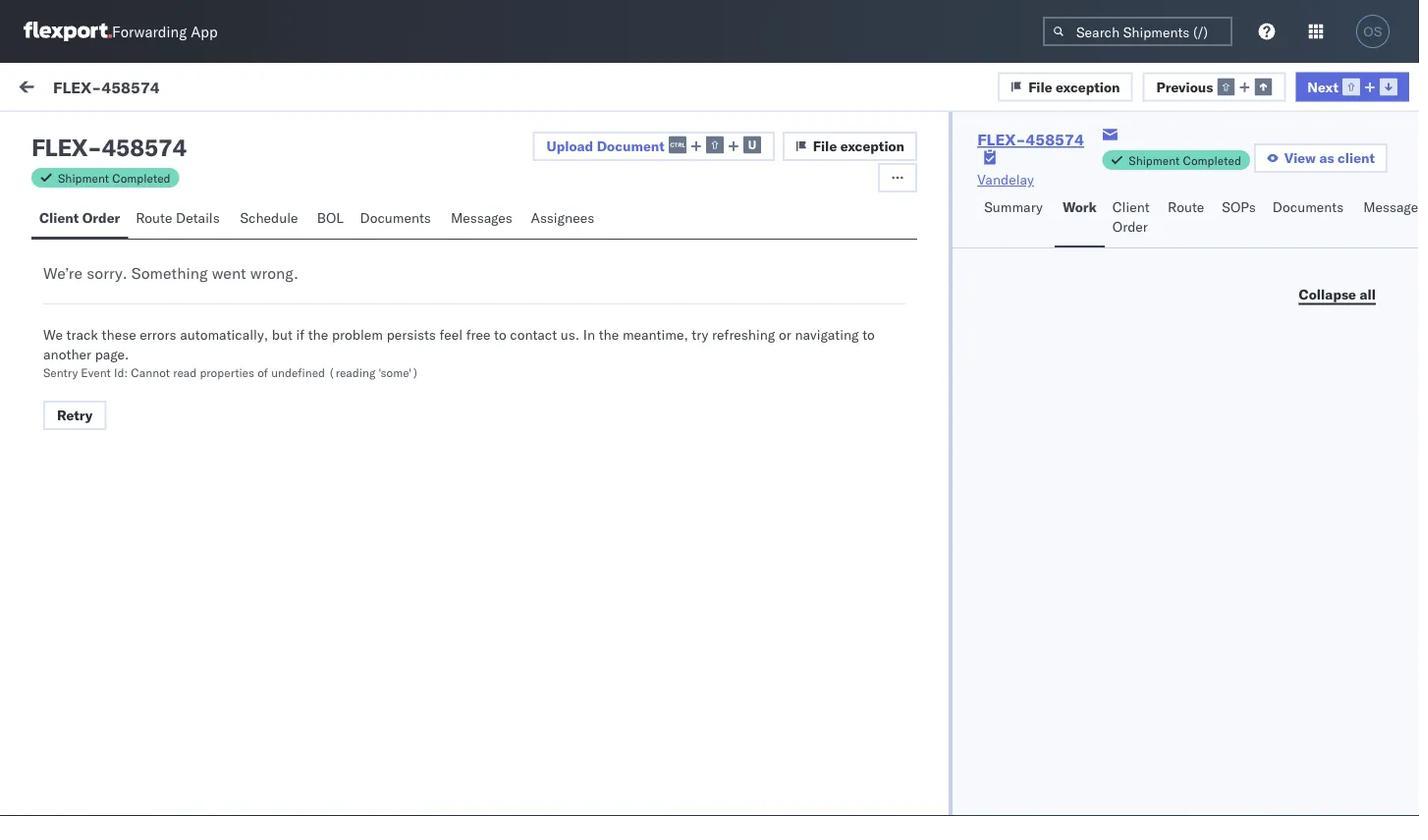 Task type: vqa. For each thing, say whether or not it's contained in the screenshot.
bottommost the Test
yes



Task type: describe. For each thing, give the bounding box(es) containing it.
order for client order button to the right
[[1113, 218, 1149, 235]]

contact
[[510, 326, 557, 343]]

sops button
[[1215, 190, 1266, 248]]

vandelay link
[[978, 170, 1035, 190]]

sentry
[[43, 365, 78, 380]]

0 horizontal spatial messages button
[[443, 200, 523, 239]]

route details button
[[128, 200, 232, 239]]

free
[[466, 326, 491, 343]]

dec for dec 20, 2026, 12:36 am pst
[[486, 228, 511, 246]]

navigating
[[795, 326, 859, 343]]

summary
[[985, 198, 1043, 216]]

we
[[43, 326, 63, 343]]

flex
[[31, 133, 87, 162]]

related
[[1108, 170, 1148, 185]]

3 j z from the top
[[67, 392, 76, 404]]

try
[[692, 326, 709, 343]]

1 horizontal spatial completed
[[1184, 153, 1242, 168]]

am for 12:36
[[623, 228, 644, 246]]

route for route
[[1168, 198, 1205, 216]]

assignees button
[[523, 200, 606, 239]]

or
[[779, 326, 792, 343]]

1 vertical spatial file
[[813, 138, 837, 155]]

2026, for 12:35
[[539, 317, 578, 334]]

work for my
[[56, 76, 107, 103]]

sorry.
[[87, 263, 127, 283]]

3 jason-test zhao from the top
[[95, 390, 200, 407]]

dec 20, 2026, 12:36 am pst
[[486, 228, 672, 246]]

0 horizontal spatial message
[[61, 170, 108, 185]]

work inside button
[[1063, 198, 1097, 216]]

1 horizontal spatial file
[[1029, 78, 1053, 95]]

client for client order button to the left
[[39, 209, 79, 227]]

0 horizontal spatial client order
[[39, 209, 120, 227]]

work button
[[1055, 190, 1105, 248]]

20, for dec 20, 2026, 12:35 am pst
[[514, 317, 536, 334]]

summary button
[[977, 190, 1055, 248]]

0 horizontal spatial shipment
[[58, 170, 109, 185]]

- for dec 20, 2026, 12:36 am pst
[[796, 228, 805, 246]]

3 resize handle column header from the left
[[1074, 164, 1098, 817]]

2 horizontal spatial flex-
[[1107, 228, 1148, 246]]

(reading
[[328, 365, 376, 380]]

internal
[[132, 125, 180, 142]]

refreshing
[[713, 326, 776, 343]]

track
[[66, 326, 98, 343]]

previous
[[1157, 78, 1214, 95]]

upload document
[[547, 137, 665, 154]]

retry
[[57, 407, 93, 424]]

us.
[[561, 326, 580, 343]]

0 horizontal spatial client order button
[[31, 200, 128, 239]]

z for dec 20, 2026, 12:36 am pst
[[71, 215, 76, 227]]

ttt for dec 20, 2026, 12:36 am pst
[[59, 247, 74, 264]]

0 horizontal spatial documents
[[360, 209, 431, 227]]

test for dec 20, 2026, 12:36 am pst
[[139, 213, 165, 230]]

0 horizontal spatial flex-
[[53, 77, 101, 97]]

id:
[[114, 365, 128, 380]]

app
[[191, 22, 218, 41]]

2 the from the left
[[599, 326, 619, 343]]

work for related
[[1152, 170, 1177, 185]]

related work item/shipment
[[1108, 170, 1261, 185]]

but
[[272, 326, 293, 343]]

feel
[[440, 326, 463, 343]]

1 vertical spatial file exception
[[813, 138, 905, 155]]

sops
[[1223, 198, 1257, 216]]

message inside message button
[[239, 81, 296, 98]]

bol button
[[309, 200, 352, 239]]

as
[[1320, 149, 1335, 167]]

we're sorry. something went wrong.
[[43, 263, 299, 283]]

pst for dec 20, 2026, 12:35 am pst
[[648, 317, 672, 334]]

test
[[59, 424, 83, 441]]

jason-test zhao for dec 20, 2026, 12:36 am pst
[[95, 213, 200, 230]]

my work
[[20, 76, 107, 103]]

import work button
[[138, 63, 231, 116]]

all
[[1360, 285, 1377, 303]]

- for dec 20, 2026, 12:35 am pst
[[796, 317, 805, 334]]

item/shipment
[[1180, 170, 1261, 185]]

client
[[1338, 149, 1376, 167]]

filters
[[365, 81, 401, 98]]

another
[[43, 346, 91, 363]]

3 j from the top
[[67, 392, 71, 404]]

(0) for internal (0)
[[183, 125, 209, 142]]

0 vertical spatial flex-458574
[[53, 77, 160, 97]]

no
[[344, 81, 362, 98]]

flex - 458574
[[31, 133, 187, 162]]

Search Shipments (/) text field
[[1044, 17, 1233, 46]]

next button
[[1296, 72, 1410, 101]]

j for dec 20, 2026, 12:36 am pst
[[67, 215, 71, 227]]

j z for dec 20, 2026, 12:36 am pst
[[67, 215, 76, 227]]

jason-test zhao for dec 20, 2026, 12:35 am pst
[[95, 301, 200, 318]]

vandelay
[[978, 171, 1035, 188]]

forwarding app
[[112, 22, 218, 41]]

persists
[[387, 326, 436, 343]]

upload document button
[[533, 132, 775, 161]]

1 vertical spatial shipment completed
[[58, 170, 171, 185]]

wrong.
[[250, 263, 299, 283]]

these
[[102, 326, 136, 343]]

1 horizontal spatial documents button
[[1266, 190, 1356, 248]]

route details
[[136, 209, 220, 227]]

applied
[[405, 81, 451, 98]]

something
[[132, 263, 208, 283]]

0 horizontal spatial completed
[[112, 170, 171, 185]]

errors
[[140, 326, 176, 343]]

we track these errors automatically, but if the problem persists feel free to contact us. in the meantime, try refreshing or navigating to another page. sentry event id: cannot read properties of undefined (reading 'some')
[[43, 326, 875, 380]]

flex- 458574
[[1107, 228, 1199, 246]]

dec 20, 2026, 12:35 am pst
[[486, 317, 672, 334]]

1 the from the left
[[308, 326, 329, 343]]

j for dec 20, 2026, 12:35 am pst
[[67, 303, 71, 316]]

msg
[[86, 424, 112, 441]]

problem
[[332, 326, 383, 343]]

in
[[583, 326, 596, 343]]

schedule button
[[232, 200, 309, 239]]

12:35
[[581, 317, 619, 334]]

1 horizontal spatial messages
[[1364, 198, 1420, 216]]

import work
[[146, 81, 223, 98]]

previous button
[[1143, 72, 1287, 101]]

internal (0) button
[[124, 116, 220, 154]]

work inside button
[[191, 81, 223, 98]]

os button
[[1351, 9, 1396, 54]]

properties
[[200, 365, 255, 380]]



Task type: locate. For each thing, give the bounding box(es) containing it.
0 horizontal spatial messages
[[451, 209, 513, 227]]

1 horizontal spatial client order
[[1113, 198, 1150, 235]]

flex-458574 down forwarding app link
[[53, 77, 160, 97]]

1 vertical spatial shipment
[[58, 170, 109, 185]]

collapse all
[[1300, 285, 1377, 303]]

automatically,
[[180, 326, 268, 343]]

1 horizontal spatial to
[[863, 326, 875, 343]]

jason-test zhao
[[95, 213, 200, 230], [95, 301, 200, 318], [95, 390, 200, 407]]

client up we're
[[39, 209, 79, 227]]

we're
[[43, 263, 83, 283]]

flex-458574
[[53, 77, 160, 97], [978, 130, 1085, 149]]

forwarding
[[112, 22, 187, 41]]

1 vertical spatial work
[[1063, 198, 1097, 216]]

458574 up 'vandelay'
[[1026, 130, 1085, 149]]

0 horizontal spatial work
[[56, 76, 107, 103]]

zhao up 'we're sorry. something went wrong.'
[[169, 213, 200, 230]]

0 vertical spatial jason-test zhao
[[95, 213, 200, 230]]

2026, left in
[[539, 317, 578, 334]]

0 vertical spatial ttt
[[59, 247, 74, 264]]

test for dec 20, 2026, 12:35 am pst
[[139, 301, 165, 318]]

of
[[258, 365, 268, 380]]

route for route details
[[136, 209, 172, 227]]

1 vertical spatial exception
[[841, 138, 905, 155]]

1 horizontal spatial order
[[1113, 218, 1149, 235]]

2 pst from the top
[[648, 317, 672, 334]]

went
[[212, 263, 246, 283]]

route
[[1168, 198, 1205, 216], [136, 209, 172, 227]]

0 horizontal spatial file
[[813, 138, 837, 155]]

2026, for 12:36
[[539, 228, 578, 246]]

1 horizontal spatial client
[[1113, 198, 1150, 216]]

os
[[1364, 24, 1383, 39]]

route inside route details button
[[136, 209, 172, 227]]

dec right feel on the left top of the page
[[486, 317, 511, 334]]

2 test from the top
[[139, 301, 165, 318]]

1 vertical spatial -
[[796, 228, 805, 246]]

2 z from the top
[[71, 303, 76, 316]]

flex-
[[53, 77, 101, 97], [978, 130, 1026, 149], [1107, 228, 1148, 246]]

route inside route button
[[1168, 198, 1205, 216]]

20, down assignees on the top left of page
[[514, 228, 536, 246]]

1 horizontal spatial flex-
[[978, 130, 1026, 149]]

(0) inside the internal (0) button
[[183, 125, 209, 142]]

jason-test zhao down cannot
[[95, 390, 200, 407]]

1 resize handle column header from the left
[[454, 164, 477, 817]]

jason-test zhao up something
[[95, 213, 200, 230]]

2 vertical spatial -
[[796, 317, 805, 334]]

1 vertical spatial flex-458574
[[978, 130, 1085, 149]]

0 horizontal spatial file exception
[[813, 138, 905, 155]]

zhao down 'read'
[[169, 390, 200, 407]]

shipment
[[1129, 153, 1180, 168], [58, 170, 109, 185]]

order up sorry.
[[82, 209, 120, 227]]

order down related
[[1113, 218, 1149, 235]]

shipment completed down flex - 458574
[[58, 170, 171, 185]]

1 vertical spatial j
[[67, 303, 71, 316]]

bol
[[317, 209, 344, 227]]

0 horizontal spatial work
[[191, 81, 223, 98]]

0 vertical spatial completed
[[1184, 153, 1242, 168]]

import
[[146, 81, 187, 98]]

messages
[[1364, 198, 1420, 216], [451, 209, 513, 227]]

j z up track
[[67, 303, 76, 316]]

am right 12:36
[[623, 228, 644, 246]]

2 vertical spatial j z
[[67, 392, 76, 404]]

documents
[[1273, 198, 1344, 216], [360, 209, 431, 227]]

documents button right bol
[[352, 200, 443, 239]]

1 vertical spatial work
[[1152, 170, 1177, 185]]

order
[[82, 209, 120, 227], [1113, 218, 1149, 235]]

client order button down related
[[1105, 190, 1161, 248]]

1 horizontal spatial messages button
[[1356, 190, 1420, 248]]

0 vertical spatial j z
[[67, 215, 76, 227]]

page.
[[95, 346, 129, 363]]

1 to from the left
[[494, 326, 507, 343]]

j z for dec 20, 2026, 12:35 am pst
[[67, 303, 76, 316]]

458574 up internal
[[101, 77, 160, 97]]

2 20, from the top
[[514, 317, 536, 334]]

work up external (0)
[[56, 76, 107, 103]]

1 vertical spatial test
[[139, 301, 165, 318]]

client order button up we're
[[31, 200, 128, 239]]

jason- for dec 20, 2026, 12:36 am pst
[[95, 213, 139, 230]]

4 resize handle column header from the left
[[1385, 164, 1408, 817]]

to right free
[[494, 326, 507, 343]]

pst left try
[[648, 317, 672, 334]]

client order down related
[[1113, 198, 1150, 235]]

dec left assignees button at the top left of the page
[[486, 228, 511, 246]]

z up retry
[[71, 392, 76, 404]]

'some')
[[379, 365, 419, 380]]

0 vertical spatial dec
[[486, 228, 511, 246]]

1 horizontal spatial route
[[1168, 198, 1205, 216]]

0 horizontal spatial exception
[[841, 138, 905, 155]]

2 j z from the top
[[67, 303, 76, 316]]

documents button down view as client 'button'
[[1266, 190, 1356, 248]]

view as client
[[1285, 149, 1376, 167]]

collapse all button
[[1288, 280, 1389, 310]]

1 zhao from the top
[[169, 213, 200, 230]]

0 vertical spatial work
[[56, 76, 107, 103]]

2026,
[[539, 228, 578, 246], [539, 317, 578, 334]]

0 vertical spatial -
[[87, 133, 102, 162]]

0 vertical spatial am
[[623, 228, 644, 246]]

flex- up 'vandelay'
[[978, 130, 1026, 149]]

my
[[20, 76, 51, 103]]

0 vertical spatial test
[[139, 213, 165, 230]]

j z up we're
[[67, 215, 76, 227]]

1 vertical spatial pst
[[648, 317, 672, 334]]

shipment completed up related work item/shipment
[[1129, 153, 1242, 168]]

1 z from the top
[[71, 215, 76, 227]]

2 zhao from the top
[[169, 301, 200, 318]]

flex-458574 up 'vandelay'
[[978, 130, 1085, 149]]

0 vertical spatial jason-
[[95, 213, 139, 230]]

1 j z from the top
[[67, 215, 76, 227]]

document
[[597, 137, 665, 154]]

documents button
[[1266, 190, 1356, 248], [352, 200, 443, 239]]

test left details
[[139, 213, 165, 230]]

1 vertical spatial z
[[71, 303, 76, 316]]

3 test from the top
[[139, 390, 165, 407]]

meantime,
[[623, 326, 689, 343]]

1 vertical spatial flex-
[[978, 130, 1026, 149]]

1 pst from the top
[[648, 228, 672, 246]]

route down related work item/shipment
[[1168, 198, 1205, 216]]

(0) for external (0)
[[87, 125, 112, 142]]

work
[[56, 76, 107, 103], [1152, 170, 1177, 185]]

0 horizontal spatial order
[[82, 209, 120, 227]]

messages button left assignees on the top left of page
[[443, 200, 523, 239]]

12:36
[[581, 228, 619, 246]]

am for 12:35
[[623, 317, 644, 334]]

jason- up these
[[95, 301, 139, 318]]

0 horizontal spatial (0)
[[87, 125, 112, 142]]

0 vertical spatial j
[[67, 215, 71, 227]]

1 vertical spatial j z
[[67, 303, 76, 316]]

jason- for dec 20, 2026, 12:35 am pst
[[95, 301, 139, 318]]

external
[[31, 125, 83, 142]]

cannot
[[131, 365, 170, 380]]

0 horizontal spatial flex-458574
[[53, 77, 160, 97]]

1 jason-test zhao from the top
[[95, 213, 200, 230]]

completed down flex - 458574
[[112, 170, 171, 185]]

458574 down related work item/shipment
[[1148, 228, 1199, 246]]

order for client order button to the left
[[82, 209, 120, 227]]

0 horizontal spatial the
[[308, 326, 329, 343]]

messages left assignees on the top left of page
[[451, 209, 513, 227]]

0 vertical spatial zhao
[[169, 213, 200, 230]]

1 am from the top
[[623, 228, 644, 246]]

2 dec from the top
[[486, 317, 511, 334]]

no filters applied
[[344, 81, 451, 98]]

message down flex - 458574
[[61, 170, 108, 185]]

1 vertical spatial completed
[[112, 170, 171, 185]]

2 vertical spatial zhao
[[169, 390, 200, 407]]

the right in
[[599, 326, 619, 343]]

1 20, from the top
[[514, 228, 536, 246]]

work right related
[[1152, 170, 1177, 185]]

message button
[[231, 63, 330, 116]]

completed up item/shipment
[[1184, 153, 1242, 168]]

ttt for dec 20, 2026, 12:35 am pst
[[59, 335, 74, 352]]

collapse
[[1300, 285, 1357, 303]]

0 vertical spatial exception
[[1056, 78, 1121, 95]]

zhao up errors
[[169, 301, 200, 318]]

route button
[[1161, 190, 1215, 248]]

pst
[[648, 228, 672, 246], [648, 317, 672, 334]]

shipment up related
[[1129, 153, 1180, 168]]

event
[[81, 365, 111, 380]]

1 vertical spatial message
[[61, 170, 108, 185]]

messages button
[[1356, 190, 1420, 248], [443, 200, 523, 239]]

0 vertical spatial shipment
[[1129, 153, 1180, 168]]

1 vertical spatial ttt
[[59, 335, 74, 352]]

1 vertical spatial am
[[623, 317, 644, 334]]

2 vertical spatial test
[[139, 390, 165, 407]]

forwarding app link
[[24, 22, 218, 41]]

assignees
[[531, 209, 595, 227]]

shipment completed
[[1129, 153, 1242, 168], [58, 170, 171, 185]]

3 jason- from the top
[[95, 390, 139, 407]]

internal (0)
[[132, 125, 209, 142]]

completed
[[1184, 153, 1242, 168], [112, 170, 171, 185]]

0 vertical spatial 20,
[[514, 228, 536, 246]]

20,
[[514, 228, 536, 246], [514, 317, 536, 334]]

1 jason- from the top
[[95, 213, 139, 230]]

j up retry
[[67, 392, 71, 404]]

1 horizontal spatial the
[[599, 326, 619, 343]]

test up errors
[[139, 301, 165, 318]]

0 horizontal spatial shipment completed
[[58, 170, 171, 185]]

0 vertical spatial file
[[1029, 78, 1053, 95]]

client order up we're
[[39, 209, 120, 227]]

undefined
[[271, 365, 325, 380]]

order inside client order
[[1113, 218, 1149, 235]]

zhao for dec 20, 2026, 12:36 am pst
[[169, 213, 200, 230]]

messages down client
[[1364, 198, 1420, 216]]

1 horizontal spatial documents
[[1273, 198, 1344, 216]]

upload
[[547, 137, 594, 154]]

message
[[239, 81, 296, 98], [61, 170, 108, 185]]

j z up retry
[[67, 392, 76, 404]]

458574
[[101, 77, 160, 97], [1026, 130, 1085, 149], [102, 133, 187, 162], [1148, 228, 1199, 246]]

1 horizontal spatial shipment completed
[[1129, 153, 1242, 168]]

2 2026, from the top
[[539, 317, 578, 334]]

z up track
[[71, 303, 76, 316]]

client down related
[[1113, 198, 1150, 216]]

message right import work
[[239, 81, 296, 98]]

1 ttt from the top
[[59, 247, 74, 264]]

2 jason- from the top
[[95, 301, 139, 318]]

jason- up sorry.
[[95, 213, 139, 230]]

work right import at the left
[[191, 81, 223, 98]]

20, left us.
[[514, 317, 536, 334]]

documents down view
[[1273, 198, 1344, 216]]

0 horizontal spatial route
[[136, 209, 172, 227]]

1 vertical spatial 2026,
[[539, 317, 578, 334]]

pst for dec 20, 2026, 12:36 am pst
[[648, 228, 672, 246]]

0 vertical spatial message
[[239, 81, 296, 98]]

view
[[1285, 149, 1317, 167]]

0 vertical spatial file exception
[[1029, 78, 1121, 95]]

2 jason-test zhao from the top
[[95, 301, 200, 318]]

view as client button
[[1255, 143, 1389, 173]]

client order button
[[1105, 190, 1161, 248], [31, 200, 128, 239]]

zhao for dec 20, 2026, 12:35 am pst
[[169, 301, 200, 318]]

1 horizontal spatial client order button
[[1105, 190, 1161, 248]]

ttt left sorry.
[[59, 247, 74, 264]]

client for client order button to the right
[[1113, 198, 1150, 216]]

external (0) button
[[24, 116, 124, 154]]

shipment down the flex
[[58, 170, 109, 185]]

ttt up sentry
[[59, 335, 74, 352]]

2 ttt from the top
[[59, 335, 74, 352]]

0 horizontal spatial to
[[494, 326, 507, 343]]

2 j from the top
[[67, 303, 71, 316]]

(0) right external
[[87, 125, 112, 142]]

3 zhao from the top
[[169, 390, 200, 407]]

am right 12:35
[[623, 317, 644, 334]]

1 horizontal spatial work
[[1152, 170, 1177, 185]]

1 horizontal spatial flex-458574
[[978, 130, 1085, 149]]

2 vertical spatial jason-test zhao
[[95, 390, 200, 407]]

1 (0) from the left
[[87, 125, 112, 142]]

if
[[296, 326, 305, 343]]

j up track
[[67, 303, 71, 316]]

1 j from the top
[[67, 215, 71, 227]]

pst right 12:36
[[648, 228, 672, 246]]

the right "if"
[[308, 326, 329, 343]]

z for dec 20, 2026, 12:35 am pst
[[71, 303, 76, 316]]

next
[[1308, 78, 1339, 95]]

0 vertical spatial work
[[191, 81, 223, 98]]

0 vertical spatial 2026,
[[539, 228, 578, 246]]

0 vertical spatial pst
[[648, 228, 672, 246]]

-
[[87, 133, 102, 162], [796, 228, 805, 246], [796, 317, 805, 334]]

1 vertical spatial 20,
[[514, 317, 536, 334]]

work right summary button
[[1063, 198, 1097, 216]]

1 horizontal spatial work
[[1063, 198, 1097, 216]]

0 vertical spatial shipment completed
[[1129, 153, 1242, 168]]

jason- down id:
[[95, 390, 139, 407]]

1 dec from the top
[[486, 228, 511, 246]]

am
[[623, 228, 644, 246], [623, 317, 644, 334]]

1 horizontal spatial message
[[239, 81, 296, 98]]

2 am from the top
[[623, 317, 644, 334]]

client order
[[1113, 198, 1150, 235], [39, 209, 120, 227]]

20, for dec 20, 2026, 12:36 am pst
[[514, 228, 536, 246]]

2 vertical spatial j
[[67, 392, 71, 404]]

1 test from the top
[[139, 213, 165, 230]]

j up we're
[[67, 215, 71, 227]]

jason-test zhao up errors
[[95, 301, 200, 318]]

1 2026, from the top
[[539, 228, 578, 246]]

test
[[139, 213, 165, 230], [139, 301, 165, 318], [139, 390, 165, 407]]

0 vertical spatial z
[[71, 215, 76, 227]]

the
[[308, 326, 329, 343], [599, 326, 619, 343]]

0 vertical spatial flex-
[[53, 77, 101, 97]]

2 vertical spatial flex-
[[1107, 228, 1148, 246]]

messages button down client
[[1356, 190, 1420, 248]]

2 (0) from the left
[[183, 125, 209, 142]]

test msg
[[59, 424, 112, 441]]

2 vertical spatial z
[[71, 392, 76, 404]]

0 horizontal spatial documents button
[[352, 200, 443, 239]]

2 vertical spatial jason-
[[95, 390, 139, 407]]

flex- right my
[[53, 77, 101, 97]]

1 horizontal spatial exception
[[1056, 78, 1121, 95]]

2 resize handle column header from the left
[[764, 164, 788, 817]]

2026, down assignees on the top left of page
[[539, 228, 578, 246]]

external (0)
[[31, 125, 112, 142]]

1 vertical spatial zhao
[[169, 301, 200, 318]]

flexport. image
[[24, 22, 112, 41]]

0 horizontal spatial client
[[39, 209, 79, 227]]

flex- right the work button
[[1107, 228, 1148, 246]]

1 vertical spatial jason-test zhao
[[95, 301, 200, 318]]

(0) right internal
[[183, 125, 209, 142]]

details
[[176, 209, 220, 227]]

458574 down import at the left
[[102, 133, 187, 162]]

2 to from the left
[[863, 326, 875, 343]]

(0) inside external (0) button
[[87, 125, 112, 142]]

z up we're
[[71, 215, 76, 227]]

1 vertical spatial dec
[[486, 317, 511, 334]]

to right the navigating
[[863, 326, 875, 343]]

j
[[67, 215, 71, 227], [67, 303, 71, 316], [67, 392, 71, 404]]

test down cannot
[[139, 390, 165, 407]]

route left details
[[136, 209, 172, 227]]

1 horizontal spatial (0)
[[183, 125, 209, 142]]

to
[[494, 326, 507, 343], [863, 326, 875, 343]]

documents right bol button on the top of the page
[[360, 209, 431, 227]]

1 horizontal spatial shipment
[[1129, 153, 1180, 168]]

flex-458574 link
[[978, 130, 1085, 149]]

resize handle column header
[[454, 164, 477, 817], [764, 164, 788, 817], [1074, 164, 1098, 817], [1385, 164, 1408, 817]]

3 z from the top
[[71, 392, 76, 404]]

dec for dec 20, 2026, 12:35 am pst
[[486, 317, 511, 334]]



